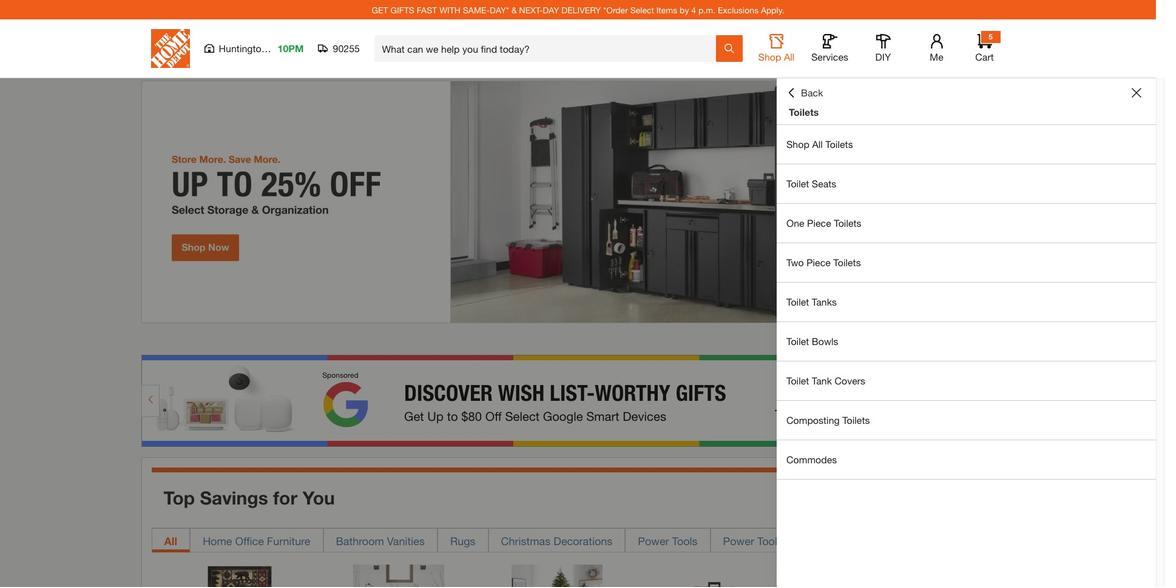 Task type: locate. For each thing, give the bounding box(es) containing it.
composting
[[786, 414, 840, 426]]

toilets down "covers" at the right bottom of the page
[[842, 414, 870, 426]]

gifts
[[391, 5, 414, 15]]

toilet inside toilet seats link
[[786, 178, 809, 189]]

apply.
[[761, 5, 784, 15]]

0 vertical spatial piece
[[807, 217, 831, 229]]

2 toilet from the top
[[786, 296, 809, 308]]

cart 5
[[975, 32, 994, 63]]

0 vertical spatial all
[[784, 51, 795, 63]]

tool
[[757, 534, 777, 548]]

toilet left tank
[[786, 375, 809, 387]]

1 horizontal spatial shop
[[786, 138, 809, 150]]

toilet inside toilet tanks link
[[786, 296, 809, 308]]

0 horizontal spatial shop
[[758, 51, 781, 63]]

get
[[372, 5, 388, 15]]

christmas decorations button
[[488, 528, 625, 553]]

1 vertical spatial shop
[[786, 138, 809, 150]]

tools
[[672, 534, 698, 548]]

all for shop all
[[784, 51, 795, 63]]

toilet tanks link
[[777, 283, 1156, 322]]

1 power from the left
[[638, 534, 669, 548]]

1 horizontal spatial all
[[784, 51, 795, 63]]

shop
[[758, 51, 781, 63], [786, 138, 809, 150]]

rugs
[[450, 534, 475, 548]]

fast
[[417, 5, 437, 15]]

all up the toilet seats at the right top
[[812, 138, 823, 150]]

toilets down seats on the right of the page
[[834, 217, 861, 229]]

home
[[203, 534, 232, 548]]

m18 fuel 18-v lithium-ion brushless cordless hammer drill and impact driver combo kit (2-tool) with router image
[[670, 565, 762, 587]]

1 horizontal spatial power
[[723, 534, 754, 548]]

all
[[784, 51, 795, 63], [812, 138, 823, 150], [164, 534, 177, 548]]

3 toilet from the top
[[786, 336, 809, 347]]

toilet tank covers link
[[777, 362, 1156, 401]]

services button
[[810, 34, 849, 63]]

bathroom
[[336, 534, 384, 548]]

furniture
[[267, 534, 310, 548]]

covers
[[835, 375, 865, 387]]

all for shop all toilets
[[812, 138, 823, 150]]

power left tool
[[723, 534, 754, 548]]

me
[[930, 51, 943, 63]]

all down "top"
[[164, 534, 177, 548]]

toilet inside toilet tank covers link
[[786, 375, 809, 387]]

toilets up seats on the right of the page
[[825, 138, 853, 150]]

&
[[511, 5, 517, 15]]

power left tools at the right bottom of page
[[638, 534, 669, 548]]

with
[[439, 5, 461, 15]]

shop down apply.
[[758, 51, 781, 63]]

1 vertical spatial all
[[812, 138, 823, 150]]

shop up the toilet seats at the right top
[[786, 138, 809, 150]]

bowls
[[812, 336, 838, 347]]

2 horizontal spatial all
[[812, 138, 823, 150]]

1 vertical spatial piece
[[807, 257, 831, 268]]

toilet bowls
[[786, 336, 838, 347]]

toilet
[[786, 178, 809, 189], [786, 296, 809, 308], [786, 336, 809, 347], [786, 375, 809, 387]]

seats
[[812, 178, 836, 189]]

toilet left seats on the right of the page
[[786, 178, 809, 189]]

same-
[[463, 5, 490, 15]]

power
[[638, 534, 669, 548], [723, 534, 754, 548]]

day*
[[490, 5, 509, 15]]

toilet for toilet tank covers
[[786, 375, 809, 387]]

toilets up tanks
[[833, 257, 861, 268]]

toilet left tanks
[[786, 296, 809, 308]]

toilet inside toilet bowls link
[[786, 336, 809, 347]]

90255
[[333, 42, 360, 54]]

5
[[989, 32, 993, 41]]

10pm
[[278, 42, 304, 54]]

all up back button on the top right of the page
[[784, 51, 795, 63]]

toilet bowls link
[[777, 322, 1156, 361]]

toilet for toilet bowls
[[786, 336, 809, 347]]

toilet tank covers
[[786, 375, 865, 387]]

bathroom vanities button
[[323, 528, 437, 553]]

1 toilet from the top
[[786, 178, 809, 189]]

toilet left the bowls
[[786, 336, 809, 347]]

toilets
[[789, 106, 819, 118], [825, 138, 853, 150], [834, 217, 861, 229], [833, 257, 861, 268], [842, 414, 870, 426]]

feedback link image
[[1149, 205, 1165, 271]]

huntington
[[219, 42, 267, 54]]

by
[[680, 5, 689, 15]]

piece
[[807, 217, 831, 229], [807, 257, 831, 268]]

shop all toilets
[[786, 138, 853, 150]]

savings
[[200, 487, 268, 509]]

2 vertical spatial all
[[164, 534, 177, 548]]

rugs button
[[437, 528, 488, 553]]

6 ft. pre-lit green fir artificial christmas tree with 350 led lights 9 functional multi-color remote controller image
[[512, 565, 603, 587]]

menu
[[777, 125, 1156, 480]]

piece right two
[[807, 257, 831, 268]]

power tool accessories
[[723, 534, 840, 548]]

back
[[801, 87, 823, 98]]

piece right one
[[807, 217, 831, 229]]

4 toilet from the top
[[786, 375, 809, 387]]

0 vertical spatial shop
[[758, 51, 781, 63]]

sonoma 48 in. w x 22 in. d x 34 in. h single sink bath vanity in almond latte with carrara marble top image
[[353, 565, 444, 587]]

shop inside button
[[758, 51, 781, 63]]

top savings for you
[[164, 487, 335, 509]]

0 horizontal spatial power
[[638, 534, 669, 548]]

huntington park
[[219, 42, 289, 54]]

piece for one
[[807, 217, 831, 229]]

power tool accessories button
[[710, 528, 852, 553]]

accessories
[[780, 534, 840, 548]]

2 power from the left
[[723, 534, 754, 548]]

shop all
[[758, 51, 795, 63]]



Task type: vqa. For each thing, say whether or not it's contained in the screenshot.
Sacramento
no



Task type: describe. For each thing, give the bounding box(es) containing it.
toilet seats
[[786, 178, 836, 189]]

office
[[235, 534, 264, 548]]

the home depot logo image
[[151, 29, 190, 68]]

cart
[[975, 51, 994, 63]]

select
[[630, 5, 654, 15]]

shop all button
[[757, 34, 796, 63]]

0 horizontal spatial all
[[164, 534, 177, 548]]

two piece toilets
[[786, 257, 861, 268]]

img for store more. save more. up to 25% off select storage & organization image
[[141, 81, 1015, 323]]

one piece toilets link
[[777, 204, 1156, 243]]

toilets down back button on the top right of the page
[[789, 106, 819, 118]]

commodes
[[786, 454, 837, 465]]

decorations
[[554, 534, 612, 548]]

shop for shop all
[[758, 51, 781, 63]]

power for power tools
[[638, 534, 669, 548]]

back button
[[786, 87, 823, 99]]

items
[[656, 5, 677, 15]]

4
[[691, 5, 696, 15]]

tank
[[812, 375, 832, 387]]

diy
[[875, 51, 891, 63]]

shop for shop all toilets
[[786, 138, 809, 150]]

toilets for two piece toilets
[[833, 257, 861, 268]]

power tools
[[638, 534, 698, 548]]

toilet tanks
[[786, 296, 837, 308]]

christmas
[[501, 534, 551, 548]]

menu containing shop all toilets
[[777, 125, 1156, 480]]

you
[[302, 487, 335, 509]]

two
[[786, 257, 804, 268]]

power tools button
[[625, 528, 710, 553]]

composting toilets link
[[777, 401, 1156, 440]]

park
[[269, 42, 289, 54]]

day
[[543, 5, 559, 15]]

home office furniture
[[203, 534, 310, 548]]

all button
[[151, 528, 190, 553]]

get gifts fast with same-day* & next-day delivery *order select items by 4 p.m. exclusions apply.
[[372, 5, 784, 15]]

p.m.
[[698, 5, 715, 15]]

power for power tool accessories
[[723, 534, 754, 548]]

top
[[164, 487, 195, 509]]

shop all toilets link
[[777, 125, 1156, 164]]

toilets for one piece toilets
[[834, 217, 861, 229]]

me button
[[917, 34, 956, 63]]

90255 button
[[318, 42, 360, 55]]

bathroom vanities
[[336, 534, 425, 548]]

two piece toilets link
[[777, 243, 1156, 282]]

toilet for toilet seats
[[786, 178, 809, 189]]

composting toilets
[[786, 414, 870, 426]]

toilet seats link
[[777, 164, 1156, 203]]

commodes link
[[777, 441, 1156, 479]]

buffalo bear brown/red 5 ft. x 7 ft. indoor area rug image
[[194, 565, 286, 587]]

tanks
[[812, 296, 837, 308]]

for
[[273, 487, 297, 509]]

diy button
[[864, 34, 903, 63]]

services
[[811, 51, 848, 63]]

*order
[[603, 5, 628, 15]]

vanities
[[387, 534, 425, 548]]

one piece toilets
[[786, 217, 861, 229]]

drawer close image
[[1132, 88, 1141, 98]]

toilet for toilet tanks
[[786, 296, 809, 308]]

delivery
[[562, 5, 601, 15]]

toilets for shop all toilets
[[825, 138, 853, 150]]

home office furniture button
[[190, 528, 323, 553]]

next-
[[519, 5, 543, 15]]

exclusions
[[718, 5, 759, 15]]

What can we help you find today? search field
[[382, 36, 715, 61]]

christmas decorations
[[501, 534, 612, 548]]

one
[[786, 217, 804, 229]]

piece for two
[[807, 257, 831, 268]]



